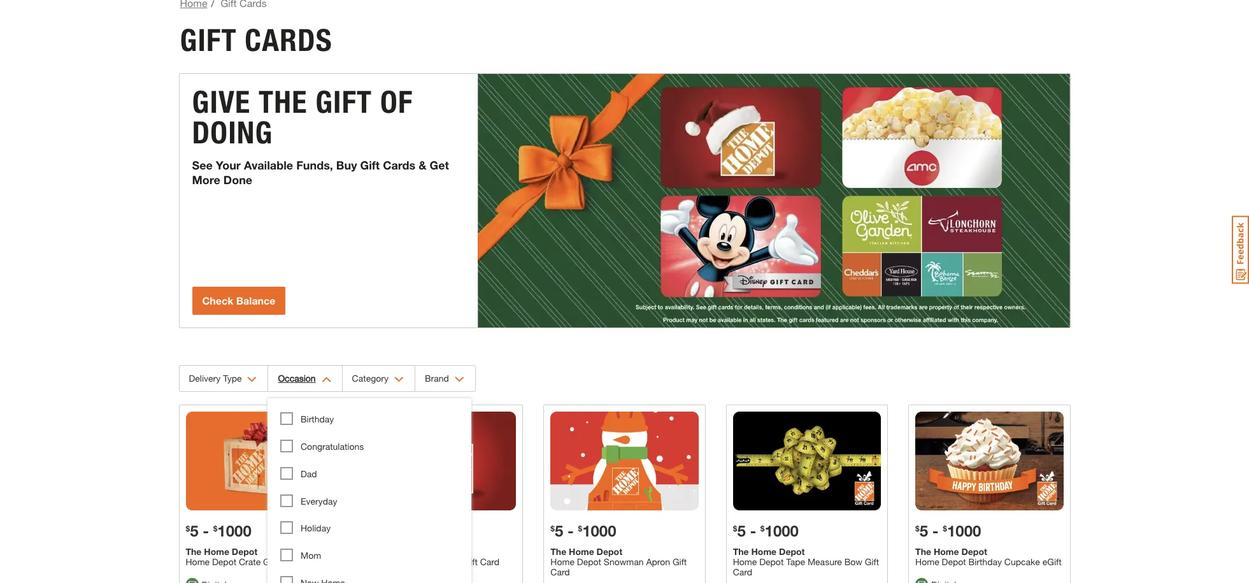Task type: vqa. For each thing, say whether or not it's contained in the screenshot.
'category'
yes



Task type: describe. For each thing, give the bounding box(es) containing it.
measure
[[808, 556, 842, 567]]

occasion
[[278, 373, 316, 384]]

home depot tape measure bow gift card image
[[733, 412, 881, 510]]

birthday inside the home depot home depot birthday cupcake egift
[[969, 556, 1002, 567]]

gift right 'hat'
[[464, 556, 478, 567]]

1000 inside '$ 5 - $ 1000 the home depot home depot tape measure bow gift card'
[[765, 522, 799, 540]]

of
[[380, 83, 413, 120]]

cards inside see your available funds, buy gift cards & get more done
[[383, 158, 416, 172]]

5 $ from the left
[[733, 524, 738, 533]]

digital image for home depot crate gift card
[[186, 578, 199, 583]]

$ 5 - $ 1000 the home depot home depot tape measure bow gift card
[[733, 522, 880, 577]]

&
[[419, 158, 427, 172]]

the home depot home depot crate gift card
[[186, 546, 299, 567]]

egift
[[1043, 556, 1062, 567]]

- inside the "$ 5 - $ 1000 the home depot home depot snowman apron gift card"
[[568, 522, 574, 540]]

open arrow image for delivery type
[[248, 377, 257, 382]]

5 inside '$ 5 - $ 1000 the home depot home depot tape measure bow gift card'
[[738, 522, 746, 540]]

category
[[352, 373, 389, 384]]

1 5 from the left
[[190, 522, 199, 540]]

doing
[[192, 114, 273, 151]]

gift cards
[[180, 22, 333, 59]]

6 $ from the left
[[761, 524, 765, 533]]

card inside the home depot home depot crate gift card
[[280, 556, 299, 567]]

card inside '$ 5 - $ 1000 the home depot home depot tape measure bow gift card'
[[733, 566, 753, 577]]

image for give the gift of doing image
[[478, 74, 1070, 328]]

type
[[223, 373, 242, 384]]

1 - from the left
[[203, 522, 209, 540]]

hat
[[447, 556, 461, 567]]

gift up give
[[180, 22, 237, 59]]

bow
[[845, 556, 863, 567]]

balance
[[236, 294, 276, 307]]

the inside the home depot home depot crate gift card
[[186, 546, 202, 557]]

$ 5 - $ 1000 the home depot home depot snowman apron gift card
[[551, 522, 687, 577]]

done
[[224, 172, 252, 186]]

snowman
[[604, 556, 644, 567]]

everyday
[[301, 495, 337, 506]]

open arrow image for occasion
[[322, 377, 331, 382]]

your
[[216, 158, 241, 172]]

4 - from the left
[[933, 522, 939, 540]]

check balance
[[202, 294, 276, 307]]

gift inside see your available funds, buy gift cards & get more done
[[360, 158, 380, 172]]

more
[[192, 172, 220, 186]]

check balance link
[[192, 287, 286, 315]]

gift inside the "$ 5 - $ 1000 the home depot home depot snowman apron gift card"
[[673, 556, 687, 567]]

feedback link image
[[1232, 215, 1250, 284]]

delivery type link
[[179, 366, 268, 391]]

apron
[[646, 556, 670, 567]]

see your available funds, buy gift cards & get more done
[[192, 158, 449, 186]]



Task type: locate. For each thing, give the bounding box(es) containing it.
open arrow image inside occasion link
[[322, 377, 331, 382]]

birthday up congratulations
[[301, 413, 334, 424]]

gift right buy
[[360, 158, 380, 172]]

the inside the home depot home depot birthday cupcake egift
[[916, 546, 932, 557]]

$ 5 - $ 1000 for crate
[[186, 522, 252, 540]]

2 5 from the left
[[555, 522, 564, 540]]

$ 5 - $ 1000 up the home depot home depot birthday cupcake egift
[[916, 522, 982, 540]]

5
[[190, 522, 199, 540], [555, 522, 564, 540], [738, 522, 746, 540], [920, 522, 929, 540]]

open arrow image inside brand link
[[455, 377, 464, 382]]

5 inside the "$ 5 - $ 1000 the home depot home depot snowman apron gift card"
[[555, 522, 564, 540]]

the inside '$ 5 - $ 1000 the home depot home depot tape measure bow gift card'
[[733, 546, 749, 557]]

mom
[[301, 550, 321, 561]]

the home depot home depot birthday cupcake egift
[[916, 546, 1062, 567]]

4 $ from the left
[[578, 524, 583, 533]]

the
[[259, 83, 307, 120]]

home depot snowman apron gift card image
[[551, 412, 699, 510]]

birthday
[[301, 413, 334, 424], [969, 556, 1002, 567]]

open arrow image
[[248, 377, 257, 382], [322, 377, 331, 382], [455, 377, 464, 382]]

home depot birthday cupcake egift image
[[916, 412, 1064, 510]]

home depot crate gift card image
[[186, 412, 334, 510]]

1000 up the home depot home depot birthday cupcake egift
[[948, 522, 982, 540]]

-
[[203, 522, 209, 540], [568, 522, 574, 540], [750, 522, 757, 540], [933, 522, 939, 540]]

0 horizontal spatial birthday
[[301, 413, 334, 424]]

check
[[202, 294, 233, 307]]

1 vertical spatial cards
[[383, 158, 416, 172]]

1 horizontal spatial cards
[[383, 158, 416, 172]]

open arrow image for brand
[[455, 377, 464, 382]]

1 the from the left
[[186, 546, 202, 557]]

1 $ 5 - $ 1000 from the left
[[186, 522, 252, 540]]

open arrow image right type
[[248, 377, 257, 382]]

see
[[192, 158, 213, 172]]

1 $ from the left
[[186, 524, 190, 533]]

0 vertical spatial birthday
[[301, 413, 334, 424]]

2 open arrow image from the left
[[322, 377, 331, 382]]

category link
[[343, 366, 415, 391]]

card inside the "$ 5 - $ 1000 the home depot home depot snowman apron gift card"
[[551, 566, 570, 577]]

open arrow image right brand at the bottom left of the page
[[455, 377, 464, 382]]

card
[[280, 556, 299, 567], [480, 556, 500, 567], [551, 566, 570, 577], [733, 566, 753, 577]]

gift right bow
[[865, 556, 880, 567]]

cards up the
[[245, 22, 333, 59]]

gift left of
[[316, 83, 372, 120]]

brand link
[[415, 366, 475, 391]]

brand
[[425, 373, 449, 384]]

give the gift of doing
[[192, 83, 413, 151]]

buy
[[336, 158, 357, 172]]

$ 5 - $ 1000 up the home depot home depot crate gift card
[[186, 522, 252, 540]]

7 $ from the left
[[916, 524, 920, 533]]

funds,
[[296, 158, 333, 172]]

1 horizontal spatial $ 5 - $ 1000
[[916, 522, 982, 540]]

3 open arrow image from the left
[[455, 377, 464, 382]]

get
[[430, 158, 449, 172]]

tape
[[786, 556, 806, 567]]

1 1000 from the left
[[218, 522, 252, 540]]

3 - from the left
[[750, 522, 757, 540]]

give
[[192, 83, 251, 120]]

congratulations
[[301, 441, 364, 452]]

$ 5 - $ 1000
[[186, 522, 252, 540], [916, 522, 982, 540]]

the inside the "$ 5 - $ 1000 the home depot home depot snowman apron gift card"
[[551, 546, 567, 557]]

3 $ from the left
[[551, 524, 555, 533]]

occasion link
[[269, 366, 342, 391]]

crate
[[239, 556, 261, 567]]

open arrow image
[[394, 377, 404, 382]]

1000
[[218, 522, 252, 540], [583, 522, 617, 540], [765, 522, 799, 540], [948, 522, 982, 540]]

0 vertical spatial cards
[[245, 22, 333, 59]]

4 5 from the left
[[920, 522, 929, 540]]

dad
[[301, 468, 317, 479]]

holiday
[[301, 523, 331, 534]]

1 digital image from the left
[[186, 578, 199, 583]]

delivery type
[[189, 373, 242, 384]]

gift inside give the gift of doing
[[316, 83, 372, 120]]

3 1000 from the left
[[765, 522, 799, 540]]

1000 up tape
[[765, 522, 799, 540]]

0 horizontal spatial digital image
[[186, 578, 199, 583]]

1 horizontal spatial digital image
[[916, 578, 929, 583]]

gift
[[180, 22, 237, 59], [316, 83, 372, 120], [360, 158, 380, 172], [263, 556, 277, 567], [464, 556, 478, 567], [673, 556, 687, 567], [865, 556, 880, 567]]

2 $ 5 - $ 1000 from the left
[[916, 522, 982, 540]]

1 horizontal spatial birthday
[[969, 556, 1002, 567]]

$ 5 - $ 1000 for birthday
[[916, 522, 982, 540]]

open arrow image inside the delivery type link
[[248, 377, 257, 382]]

depot
[[232, 546, 258, 557], [597, 546, 623, 557], [779, 546, 805, 557], [962, 546, 988, 557], [212, 556, 237, 567], [395, 556, 419, 567], [577, 556, 602, 567], [760, 556, 784, 567], [942, 556, 967, 567]]

gift right crate
[[263, 556, 277, 567]]

2 1000 from the left
[[583, 522, 617, 540]]

0 horizontal spatial cards
[[245, 22, 333, 59]]

home depot santa hat gift card image
[[368, 412, 516, 510]]

0 horizontal spatial open arrow image
[[248, 377, 257, 382]]

- inside '$ 5 - $ 1000 the home depot home depot tape measure bow gift card'
[[750, 522, 757, 540]]

8 $ from the left
[[943, 524, 948, 533]]

3 5 from the left
[[738, 522, 746, 540]]

cards left &
[[383, 158, 416, 172]]

santa
[[421, 556, 445, 567]]

available
[[244, 158, 293, 172]]

1000 up snowman
[[583, 522, 617, 540]]

cards
[[245, 22, 333, 59], [383, 158, 416, 172]]

delivery
[[189, 373, 221, 384]]

0 horizontal spatial $ 5 - $ 1000
[[186, 522, 252, 540]]

2 - from the left
[[568, 522, 574, 540]]

gift inside '$ 5 - $ 1000 the home depot home depot tape measure bow gift card'
[[865, 556, 880, 567]]

open arrow image right occasion
[[322, 377, 331, 382]]

digital image
[[186, 578, 199, 583], [916, 578, 929, 583]]

2 $ from the left
[[213, 524, 218, 533]]

2 the from the left
[[551, 546, 567, 557]]

the
[[186, 546, 202, 557], [551, 546, 567, 557], [733, 546, 749, 557], [916, 546, 932, 557]]

2 horizontal spatial open arrow image
[[455, 377, 464, 382]]

1000 inside the "$ 5 - $ 1000 the home depot home depot snowman apron gift card"
[[583, 522, 617, 540]]

1 vertical spatial birthday
[[969, 556, 1002, 567]]

1 open arrow image from the left
[[248, 377, 257, 382]]

4 the from the left
[[916, 546, 932, 557]]

1 horizontal spatial open arrow image
[[322, 377, 331, 382]]

home
[[204, 546, 229, 557], [569, 546, 594, 557], [752, 546, 777, 557], [934, 546, 959, 557], [186, 556, 210, 567], [368, 556, 392, 567], [551, 556, 575, 567], [733, 556, 757, 567], [916, 556, 940, 567]]

4 1000 from the left
[[948, 522, 982, 540]]

$
[[186, 524, 190, 533], [213, 524, 218, 533], [551, 524, 555, 533], [578, 524, 583, 533], [733, 524, 738, 533], [761, 524, 765, 533], [916, 524, 920, 533], [943, 524, 948, 533]]

1000 up the home depot home depot crate gift card
[[218, 522, 252, 540]]

cupcake
[[1005, 556, 1041, 567]]

2 digital image from the left
[[916, 578, 929, 583]]

birthday left cupcake
[[969, 556, 1002, 567]]

gift inside the home depot home depot crate gift card
[[263, 556, 277, 567]]

digital image for home depot birthday cupcake egift
[[916, 578, 929, 583]]

home depot santa hat gift card
[[368, 556, 500, 567]]

3 the from the left
[[733, 546, 749, 557]]

gift right the apron
[[673, 556, 687, 567]]



